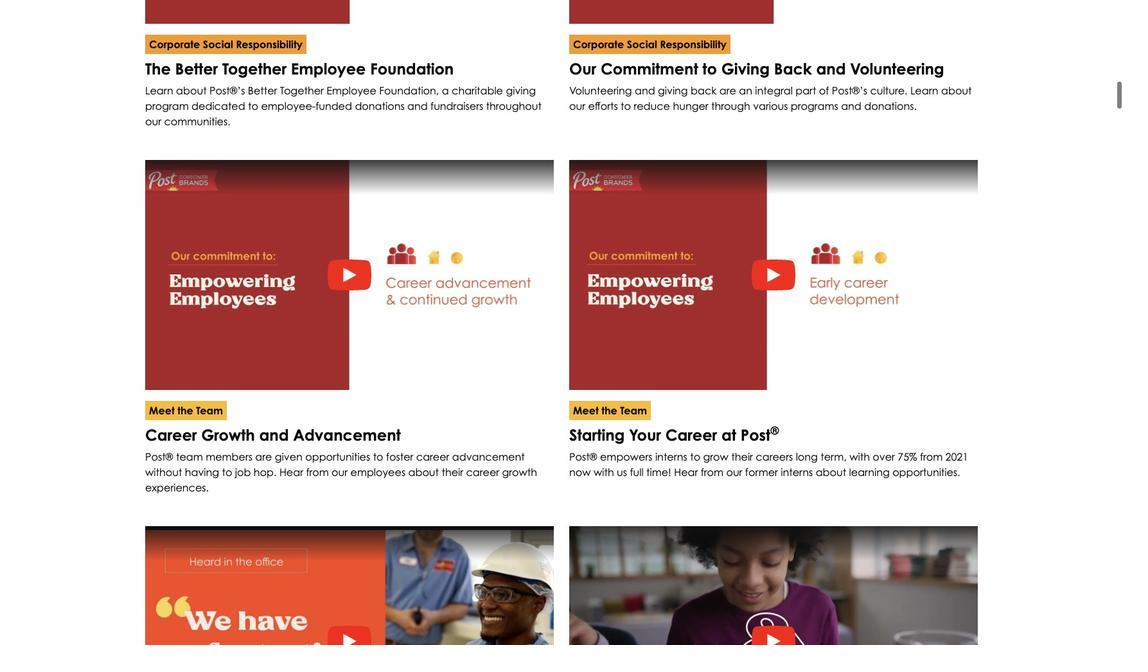 Task type: vqa. For each thing, say whether or not it's contained in the screenshot.
first giving from right
yes



Task type: locate. For each thing, give the bounding box(es) containing it.
meet for career growth and advancement
[[149, 405, 175, 417]]

0 horizontal spatial giving
[[506, 84, 536, 97]]

post®'s
[[210, 84, 245, 97], [832, 84, 868, 97]]

0 horizontal spatial are
[[255, 451, 272, 463]]

meet up starting
[[573, 405, 599, 417]]

1 horizontal spatial corporate
[[573, 38, 624, 51]]

corporate for better
[[149, 38, 200, 51]]

from down grow
[[701, 466, 724, 479]]

career inside career growth and advancement post® team members are given opportunities to foster career advancement without having to job hop. hear from our employees about their career growth experiences.
[[145, 426, 197, 445]]

learn up program
[[145, 84, 173, 97]]

learn right culture.
[[911, 84, 939, 97]]

0 horizontal spatial corporate social responsibility
[[149, 38, 303, 51]]

various
[[754, 99, 788, 112]]

0 horizontal spatial career
[[416, 451, 450, 463]]

with up learning
[[850, 451, 870, 463]]

2 giving from the left
[[658, 84, 688, 97]]

their inside career growth and advancement post® team members are given opportunities to foster career advancement without having to job hop. hear from our employees about their career growth experiences.
[[442, 466, 464, 479]]

1 horizontal spatial meet
[[573, 405, 599, 417]]

1 vertical spatial volunteering
[[570, 84, 632, 97]]

0 horizontal spatial post®'s
[[210, 84, 245, 97]]

1 horizontal spatial career
[[666, 426, 718, 445]]

our down grow
[[727, 466, 743, 479]]

1 career from the left
[[145, 426, 197, 445]]

your
[[629, 426, 662, 445]]

0 horizontal spatial career
[[145, 426, 197, 445]]

2 meet from the left
[[573, 405, 599, 417]]

meet the team up team at the bottom of page
[[149, 405, 223, 417]]

advancement
[[452, 451, 525, 463]]

starting
[[570, 426, 625, 445]]

0 horizontal spatial hear
[[280, 466, 303, 479]]

0 horizontal spatial social
[[203, 38, 233, 51]]

their
[[732, 451, 753, 463], [442, 466, 464, 479]]

0 vertical spatial interns
[[656, 451, 688, 463]]

interns up "time!"
[[656, 451, 688, 463]]

from for advancement
[[306, 466, 329, 479]]

1 horizontal spatial their
[[732, 451, 753, 463]]

to right efforts
[[621, 99, 631, 112]]

post® empowers interns to grow their careers long term, with over 75% from 2021 now with us full time! hear from our former interns about learning opportunities.
[[570, 451, 969, 479]]

their up former
[[732, 451, 753, 463]]

our inside career growth and advancement post® team members are given opportunities to foster career advancement without having to job hop. hear from our employees about their career growth experiences.
[[332, 466, 348, 479]]

social for commitment
[[627, 38, 658, 51]]

post® up now
[[570, 451, 598, 463]]

1 horizontal spatial post®'s
[[832, 84, 868, 97]]

are up through in the right of the page
[[720, 84, 737, 97]]

hunger
[[673, 99, 709, 112]]

1 horizontal spatial learn
[[911, 84, 939, 97]]

0 vertical spatial volunteering
[[851, 59, 945, 79]]

2 post®'s from the left
[[832, 84, 868, 97]]

1 social from the left
[[203, 38, 233, 51]]

0 horizontal spatial better
[[175, 59, 218, 79]]

0 horizontal spatial meet the team
[[149, 405, 223, 417]]

career down advancement
[[466, 466, 500, 479]]

volunteering up efforts
[[570, 84, 632, 97]]

team up growth at left
[[196, 405, 223, 417]]

employees
[[351, 466, 406, 479]]

hear
[[280, 466, 303, 479], [674, 466, 698, 479]]

1 horizontal spatial meet the team
[[573, 405, 647, 417]]

meet up without
[[149, 405, 175, 417]]

2 social from the left
[[627, 38, 658, 51]]

our
[[570, 59, 597, 79]]

1 horizontal spatial are
[[720, 84, 737, 97]]

better
[[175, 59, 218, 79], [248, 84, 277, 97]]

hear inside career growth and advancement post® team members are given opportunities to foster career advancement without having to job hop. hear from our employees about their career growth experiences.
[[280, 466, 303, 479]]

1 learn from the left
[[145, 84, 173, 97]]

the
[[178, 405, 193, 417], [602, 405, 618, 417]]

corporate up our
[[573, 38, 624, 51]]

learn inside the better together employee foundation learn about post®'s better together employee foundation, a charitable giving program dedicated to employee-funded donations and fundraisers throughout our communities.
[[145, 84, 173, 97]]

0 horizontal spatial learn
[[145, 84, 173, 97]]

to down members
[[222, 466, 232, 479]]

2 team from the left
[[621, 405, 647, 417]]

corporate
[[149, 38, 200, 51], [573, 38, 624, 51]]

1 meet from the left
[[149, 405, 175, 417]]

employee
[[291, 59, 366, 79], [327, 84, 377, 97]]

culture.
[[871, 84, 908, 97]]

the for career growth and advancement
[[178, 405, 193, 417]]

hear down given
[[280, 466, 303, 479]]

1 vertical spatial interns
[[781, 466, 813, 479]]

1 horizontal spatial social
[[627, 38, 658, 51]]

from inside career growth and advancement post® team members are given opportunities to foster career advancement without having to job hop. hear from our employees about their career growth experiences.
[[306, 466, 329, 479]]

and down foundation,
[[408, 99, 428, 112]]

0 horizontal spatial meet
[[149, 405, 175, 417]]

0 horizontal spatial post®
[[145, 451, 173, 463]]

1 horizontal spatial the
[[602, 405, 618, 417]]

0 vertical spatial employee
[[291, 59, 366, 79]]

career
[[416, 451, 450, 463], [466, 466, 500, 479]]

hear right "time!"
[[674, 466, 698, 479]]

1 horizontal spatial post®
[[570, 451, 598, 463]]

hear for and
[[280, 466, 303, 479]]

career
[[145, 426, 197, 445], [666, 426, 718, 445]]

social up dedicated
[[203, 38, 233, 51]]

1 corporate from the left
[[149, 38, 200, 51]]

1 corporate social responsibility from the left
[[149, 38, 303, 51]]

responsibility for to
[[660, 38, 727, 51]]

0 horizontal spatial with
[[594, 466, 614, 479]]

better up employee-
[[248, 84, 277, 97]]

1 horizontal spatial interns
[[781, 466, 813, 479]]

career right foster in the bottom of the page
[[416, 451, 450, 463]]

responsibility
[[236, 38, 303, 51], [660, 38, 727, 51]]

interns
[[656, 451, 688, 463], [781, 466, 813, 479]]

the up team at the bottom of page
[[178, 405, 193, 417]]

1 meet the team from the left
[[149, 405, 223, 417]]

our
[[570, 99, 586, 112], [145, 115, 161, 128], [332, 466, 348, 479], [727, 466, 743, 479]]

1 vertical spatial are
[[255, 451, 272, 463]]

0 horizontal spatial their
[[442, 466, 464, 479]]

1 team from the left
[[196, 405, 223, 417]]

career up team at the bottom of page
[[145, 426, 197, 445]]

post®'s right the of
[[832, 84, 868, 97]]

1 vertical spatial their
[[442, 466, 464, 479]]

an
[[739, 84, 753, 97]]

and
[[817, 59, 846, 79], [635, 84, 655, 97], [408, 99, 428, 112], [842, 99, 862, 112], [259, 426, 289, 445]]

0 horizontal spatial corporate
[[149, 38, 200, 51]]

foundation
[[370, 59, 454, 79]]

2 learn from the left
[[911, 84, 939, 97]]

without
[[145, 466, 182, 479]]

and up the of
[[817, 59, 846, 79]]

0 vertical spatial are
[[720, 84, 737, 97]]

to left grow
[[691, 451, 701, 463]]

corporate social responsibility up dedicated
[[149, 38, 303, 51]]

from up opportunities.
[[920, 451, 943, 463]]

social up commitment
[[627, 38, 658, 51]]

about
[[176, 84, 207, 97], [942, 84, 972, 97], [409, 466, 439, 479], [816, 466, 847, 479]]

2 meet the team from the left
[[573, 405, 647, 417]]

corporate social responsibility up commitment
[[573, 38, 727, 51]]

2 the from the left
[[602, 405, 618, 417]]

2 post® from the left
[[570, 451, 598, 463]]

responsibility up employee-
[[236, 38, 303, 51]]

our commitment to giving back and volunteering volunteering and giving back are an integral part of post®'s culture. learn about our efforts to reduce hunger through various programs and donations.
[[570, 59, 972, 112]]

0 vertical spatial together
[[222, 59, 287, 79]]

0 horizontal spatial from
[[306, 466, 329, 479]]

together
[[222, 59, 287, 79], [280, 84, 324, 97]]

our down program
[[145, 115, 161, 128]]

0 vertical spatial career
[[416, 451, 450, 463]]

post®
[[145, 451, 173, 463], [570, 451, 598, 463]]

members
[[206, 451, 253, 463]]

1 vertical spatial career
[[466, 466, 500, 479]]

empowers
[[600, 451, 653, 463]]

better right the
[[175, 59, 218, 79]]

over
[[873, 451, 895, 463]]

corporate for commitment
[[573, 38, 624, 51]]

corporate up the
[[149, 38, 200, 51]]

1 vertical spatial with
[[594, 466, 614, 479]]

0 vertical spatial their
[[732, 451, 753, 463]]

1 horizontal spatial giving
[[658, 84, 688, 97]]

grow
[[704, 451, 729, 463]]

1 responsibility from the left
[[236, 38, 303, 51]]

giving up the hunger
[[658, 84, 688, 97]]

meet the team
[[149, 405, 223, 417], [573, 405, 647, 417]]

2 corporate from the left
[[573, 38, 624, 51]]

0 horizontal spatial interns
[[656, 451, 688, 463]]

1 giving from the left
[[506, 84, 536, 97]]

the
[[145, 59, 171, 79]]

0 vertical spatial with
[[850, 451, 870, 463]]

volunteering
[[851, 59, 945, 79], [570, 84, 632, 97]]

hear inside post® empowers interns to grow their careers long term, with over 75% from 2021 now with us full time! hear from our former interns about learning opportunities.
[[674, 466, 698, 479]]

1 horizontal spatial hear
[[674, 466, 698, 479]]

corporate social responsibility for commitment
[[573, 38, 727, 51]]

giving
[[722, 59, 770, 79]]

1 post® from the left
[[145, 451, 173, 463]]

their down advancement
[[442, 466, 464, 479]]

are
[[720, 84, 737, 97], [255, 451, 272, 463]]

our left efforts
[[570, 99, 586, 112]]

about inside our commitment to giving back and volunteering volunteering and giving back are an integral part of post®'s culture. learn about our efforts to reduce hunger through various programs and donations.
[[942, 84, 972, 97]]

2 career from the left
[[666, 426, 718, 445]]

our inside the better together employee foundation learn about post®'s better together employee foundation, a charitable giving program dedicated to employee-funded donations and fundraisers throughout our communities.
[[145, 115, 161, 128]]

meet the team up starting
[[573, 405, 647, 417]]

with left us
[[594, 466, 614, 479]]

part
[[796, 84, 817, 97]]

giving
[[506, 84, 536, 97], [658, 84, 688, 97]]

1 horizontal spatial from
[[701, 466, 724, 479]]

programs
[[791, 99, 839, 112]]

and inside the better together employee foundation learn about post®'s better together employee foundation, a charitable giving program dedicated to employee-funded donations and fundraisers throughout our communities.
[[408, 99, 428, 112]]

responsibility up "back" on the top of page
[[660, 38, 727, 51]]

and up given
[[259, 426, 289, 445]]

are up hop.
[[255, 451, 272, 463]]

team up your
[[621, 405, 647, 417]]

hear for interns
[[674, 466, 698, 479]]

to right dedicated
[[248, 99, 258, 112]]

social for better
[[203, 38, 233, 51]]

2 responsibility from the left
[[660, 38, 727, 51]]

interns down the long
[[781, 466, 813, 479]]

2 corporate social responsibility from the left
[[573, 38, 727, 51]]

0 horizontal spatial responsibility
[[236, 38, 303, 51]]

hop.
[[254, 466, 277, 479]]

giving up throughout
[[506, 84, 536, 97]]

job
[[235, 466, 251, 479]]

meet
[[149, 405, 175, 417], [573, 405, 599, 417]]

1 hear from the left
[[280, 466, 303, 479]]

1 horizontal spatial with
[[850, 451, 870, 463]]

post®'s inside our commitment to giving back and volunteering volunteering and giving back are an integral part of post®'s culture. learn about our efforts to reduce hunger through various programs and donations.
[[832, 84, 868, 97]]

our down opportunities
[[332, 466, 348, 479]]

1 horizontal spatial responsibility
[[660, 38, 727, 51]]

are inside our commitment to giving back and volunteering volunteering and giving back are an integral part of post®'s culture. learn about our efforts to reduce hunger through various programs and donations.
[[720, 84, 737, 97]]

1 horizontal spatial corporate social responsibility
[[573, 38, 727, 51]]

from
[[920, 451, 943, 463], [306, 466, 329, 479], [701, 466, 724, 479]]

1 vertical spatial employee
[[327, 84, 377, 97]]

about inside career growth and advancement post® team members are given opportunities to foster career advancement without having to job hop. hear from our employees about their career growth experiences.
[[409, 466, 439, 479]]

0 horizontal spatial team
[[196, 405, 223, 417]]

donations.
[[865, 99, 917, 112]]

2 hear from the left
[[674, 466, 698, 479]]

2 horizontal spatial from
[[920, 451, 943, 463]]

1 horizontal spatial team
[[621, 405, 647, 417]]

1 the from the left
[[178, 405, 193, 417]]

post
[[741, 426, 771, 445]]

post® up without
[[145, 451, 173, 463]]

learn
[[145, 84, 173, 97], [911, 84, 939, 97]]

career up grow
[[666, 426, 718, 445]]

corporate social responsibility
[[149, 38, 303, 51], [573, 38, 727, 51]]

from down opportunities
[[306, 466, 329, 479]]

about inside post® empowers interns to grow their careers long term, with over 75% from 2021 now with us full time! hear from our former interns about learning opportunities.
[[816, 466, 847, 479]]

social
[[203, 38, 233, 51], [627, 38, 658, 51]]

1 horizontal spatial better
[[248, 84, 277, 97]]

1 post®'s from the left
[[210, 84, 245, 97]]

with
[[850, 451, 870, 463], [594, 466, 614, 479]]

0 horizontal spatial the
[[178, 405, 193, 417]]

communities.
[[164, 115, 231, 128]]

post®'s up dedicated
[[210, 84, 245, 97]]

post® inside career growth and advancement post® team members are given opportunities to foster career advancement without having to job hop. hear from our employees about their career growth experiences.
[[145, 451, 173, 463]]

to
[[703, 59, 717, 79], [248, 99, 258, 112], [621, 99, 631, 112], [373, 451, 383, 463], [691, 451, 701, 463], [222, 466, 232, 479]]

corporate social responsibility for better
[[149, 38, 303, 51]]

volunteering up culture.
[[851, 59, 945, 79]]

team
[[196, 405, 223, 417], [621, 405, 647, 417]]

starting your career at post ®
[[570, 424, 780, 445]]

dedicated
[[192, 99, 245, 112]]

the up starting
[[602, 405, 618, 417]]



Task type: describe. For each thing, give the bounding box(es) containing it.
learning
[[850, 466, 890, 479]]

experiences.
[[145, 481, 209, 494]]

their inside post® empowers interns to grow their careers long term, with over 75% from 2021 now with us full time! hear from our former interns about learning opportunities.
[[732, 451, 753, 463]]

and right programs
[[842, 99, 862, 112]]

about inside the better together employee foundation learn about post®'s better together employee foundation, a charitable giving program dedicated to employee-funded donations and fundraisers throughout our communities.
[[176, 84, 207, 97]]

program
[[145, 99, 189, 112]]

opportunities.
[[893, 466, 961, 479]]

from for to
[[701, 466, 724, 479]]

1 horizontal spatial career
[[466, 466, 500, 479]]

responsibility for together
[[236, 38, 303, 51]]

full
[[630, 466, 644, 479]]

to inside the better together employee foundation learn about post®'s better together employee foundation, a charitable giving program dedicated to employee-funded donations and fundraisers throughout our communities.
[[248, 99, 258, 112]]

throughout
[[486, 99, 542, 112]]

growth
[[201, 426, 255, 445]]

to inside post® empowers interns to grow their careers long term, with over 75% from 2021 now with us full time! hear from our former interns about learning opportunities.
[[691, 451, 701, 463]]

careers
[[756, 451, 793, 463]]

of
[[819, 84, 829, 97]]

back
[[774, 59, 812, 79]]

at
[[722, 426, 737, 445]]

career growth and advancement post® team members are given opportunities to foster career advancement without having to job hop. hear from our employees about their career growth experiences.
[[145, 426, 537, 494]]

post® inside post® empowers interns to grow their careers long term, with over 75% from 2021 now with us full time! hear from our former interns about learning opportunities.
[[570, 451, 598, 463]]

back
[[691, 84, 717, 97]]

are inside career growth and advancement post® team members are given opportunities to foster career advancement without having to job hop. hear from our employees about their career growth experiences.
[[255, 451, 272, 463]]

fundraisers
[[431, 99, 484, 112]]

to up "back" on the top of page
[[703, 59, 717, 79]]

our inside post® empowers interns to grow their careers long term, with over 75% from 2021 now with us full time! hear from our former interns about learning opportunities.
[[727, 466, 743, 479]]

team for career growth and advancement
[[196, 405, 223, 417]]

the for starting your career at post
[[602, 405, 618, 417]]

our inside our commitment to giving back and volunteering volunteering and giving back are an integral part of post®'s culture. learn about our efforts to reduce hunger through various programs and donations.
[[570, 99, 586, 112]]

and inside career growth and advancement post® team members are given opportunities to foster career advancement without having to job hop. hear from our employees about their career growth experiences.
[[259, 426, 289, 445]]

meet for starting your career at post
[[573, 405, 599, 417]]

time!
[[647, 466, 672, 479]]

through
[[712, 99, 751, 112]]

foster
[[386, 451, 414, 463]]

us
[[617, 466, 627, 479]]

and up reduce
[[635, 84, 655, 97]]

charitable
[[452, 84, 503, 97]]

given
[[275, 451, 303, 463]]

meet the team for starting your career at post
[[573, 405, 647, 417]]

foundation,
[[380, 84, 439, 97]]

funded
[[316, 99, 352, 112]]

meet the team for career growth and advancement
[[149, 405, 223, 417]]

long
[[796, 451, 818, 463]]

team
[[176, 451, 203, 463]]

opportunities
[[306, 451, 370, 463]]

1 vertical spatial together
[[280, 84, 324, 97]]

giving inside our commitment to giving back and volunteering volunteering and giving back are an integral part of post®'s culture. learn about our efforts to reduce hunger through various programs and donations.
[[658, 84, 688, 97]]

efforts
[[588, 99, 618, 112]]

having
[[185, 466, 219, 479]]

®
[[771, 424, 780, 438]]

former
[[746, 466, 778, 479]]

now
[[570, 466, 591, 479]]

a
[[442, 84, 449, 97]]

employee-
[[261, 99, 316, 112]]

commitment
[[601, 59, 699, 79]]

75%
[[898, 451, 918, 463]]

career inside starting your career at post ®
[[666, 426, 718, 445]]

integral
[[756, 84, 793, 97]]

the better together employee foundation learn about post®'s better together employee foundation, a charitable giving program dedicated to employee-funded donations and fundraisers throughout our communities.
[[145, 59, 542, 128]]

to up employees
[[373, 451, 383, 463]]

2021
[[946, 451, 969, 463]]

learn inside our commitment to giving back and volunteering volunteering and giving back are an integral part of post®'s culture. learn about our efforts to reduce hunger through various programs and donations.
[[911, 84, 939, 97]]

advancement
[[293, 426, 401, 445]]

1 horizontal spatial volunteering
[[851, 59, 945, 79]]

1 vertical spatial better
[[248, 84, 277, 97]]

team for starting your career at post
[[621, 405, 647, 417]]

donations
[[355, 99, 405, 112]]

0 vertical spatial better
[[175, 59, 218, 79]]

term,
[[821, 451, 847, 463]]

growth
[[502, 466, 537, 479]]

post®'s inside the better together employee foundation learn about post®'s better together employee foundation, a charitable giving program dedicated to employee-funded donations and fundraisers throughout our communities.
[[210, 84, 245, 97]]

0 horizontal spatial volunteering
[[570, 84, 632, 97]]

reduce
[[634, 99, 670, 112]]

giving inside the better together employee foundation learn about post®'s better together employee foundation, a charitable giving program dedicated to employee-funded donations and fundraisers throughout our communities.
[[506, 84, 536, 97]]



